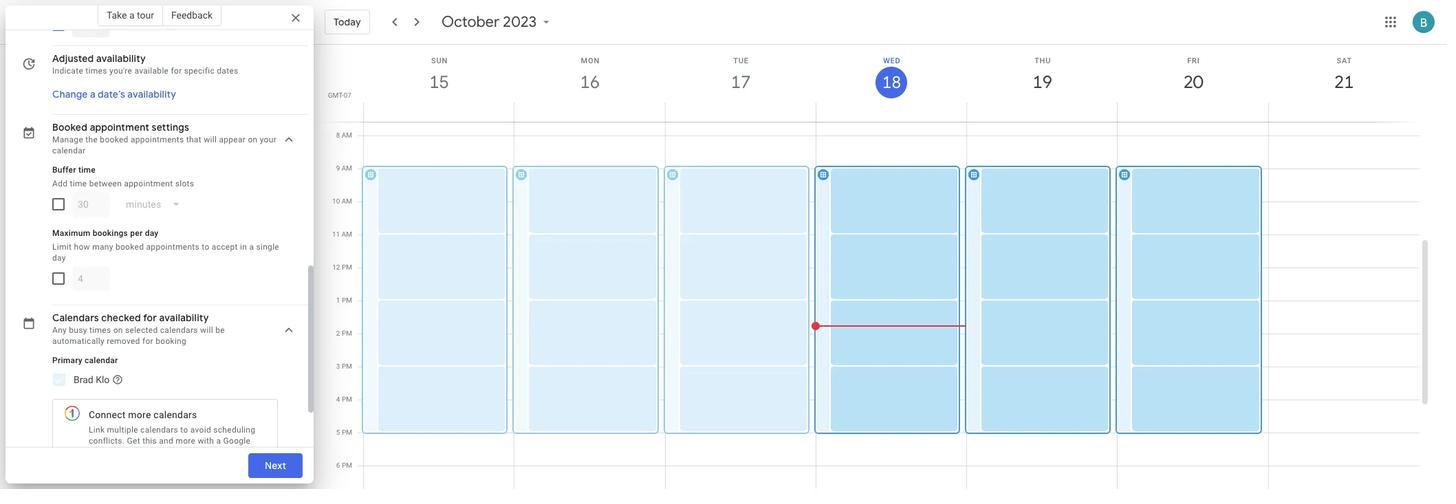 Task type: locate. For each thing, give the bounding box(es) containing it.
take a tour button
[[98, 4, 163, 26]]

3 pm from the top
[[342, 329, 352, 337]]

conflicts.
[[89, 436, 125, 445]]

pm for 1 pm
[[342, 296, 352, 304]]

selected
[[125, 325, 158, 335]]

0 vertical spatial on
[[248, 135, 258, 144]]

sat 21
[[1333, 56, 1353, 94]]

booked right the
[[100, 135, 128, 144]]

today
[[334, 16, 361, 28]]

limit
[[52, 242, 72, 252]]

appointments
[[131, 135, 184, 144], [146, 242, 199, 252]]

pm right '5'
[[342, 429, 352, 436]]

15
[[429, 71, 448, 94]]

appointment left slots in the left of the page
[[124, 179, 173, 188]]

am for 8 am
[[342, 131, 352, 139]]

1 vertical spatial availability
[[127, 88, 176, 100]]

booked down per
[[116, 242, 144, 252]]

20 column header
[[1117, 45, 1269, 122]]

saturday, october 21 element
[[1328, 67, 1360, 98]]

october
[[441, 12, 499, 32]]

0 vertical spatial time
[[78, 165, 96, 174]]

1
[[336, 296, 340, 304]]

that
[[186, 135, 201, 144]]

for up selected
[[143, 311, 157, 324]]

pm for 12 pm
[[342, 263, 352, 271]]

tour
[[137, 10, 154, 21]]

will left the be at the left of the page
[[200, 325, 213, 335]]

appointments down settings
[[131, 135, 184, 144]]

21 column header
[[1268, 45, 1420, 122]]

booked inside booked appointment settings manage the booked appointments that will appear on your calendar
[[100, 135, 128, 144]]

calendar down manage on the top left
[[52, 146, 86, 155]]

am right the 10
[[342, 197, 352, 205]]

4 pm
[[336, 395, 352, 403]]

15 column header
[[363, 45, 515, 122]]

to left avoid
[[180, 425, 188, 434]]

0 horizontal spatial on
[[113, 325, 123, 335]]

4 am from the top
[[342, 230, 352, 238]]

5 pm from the top
[[342, 395, 352, 403]]

pm for 4 pm
[[342, 395, 352, 403]]

times left you're
[[86, 66, 107, 75]]

2 am from the top
[[342, 164, 352, 172]]

availability up you're
[[96, 52, 146, 64]]

availability for date's
[[127, 88, 176, 100]]

0 vertical spatial calendars
[[160, 325, 198, 335]]

0 vertical spatial availability
[[96, 52, 146, 64]]

accept
[[212, 242, 238, 252]]

times right busy
[[89, 325, 111, 335]]

manage
[[52, 135, 83, 144]]

add
[[52, 179, 68, 188]]

you're
[[109, 66, 132, 75]]

for down selected
[[142, 336, 153, 346]]

next button
[[248, 449, 303, 482]]

4 pm from the top
[[342, 362, 352, 370]]

feedback
[[171, 10, 213, 21]]

18
[[881, 72, 900, 94]]

availability inside button
[[127, 88, 176, 100]]

am right 8
[[342, 131, 352, 139]]

1 vertical spatial will
[[200, 325, 213, 335]]

time right buffer
[[78, 165, 96, 174]]

18 column header
[[816, 45, 967, 122]]

more
[[128, 409, 151, 420], [176, 436, 196, 445]]

pm right 2
[[342, 329, 352, 337]]

klo
[[96, 374, 110, 385]]

calendars
[[52, 311, 99, 324]]

time right the add
[[70, 179, 87, 188]]

0 horizontal spatial to
[[180, 425, 188, 434]]

appointments inside booked appointment settings manage the booked appointments that will appear on your calendar
[[131, 135, 184, 144]]

busy
[[69, 325, 87, 335]]

pm right "6"
[[342, 462, 352, 469]]

1 horizontal spatial to
[[202, 242, 209, 252]]

0 vertical spatial for
[[171, 66, 182, 75]]

a
[[129, 10, 135, 21], [90, 88, 95, 100], [249, 242, 254, 252], [216, 436, 221, 445]]

october 2023
[[441, 12, 536, 32]]

1 horizontal spatial on
[[248, 135, 258, 144]]

1 vertical spatial times
[[89, 325, 111, 335]]

for left specific
[[171, 66, 182, 75]]

1 am from the top
[[342, 131, 352, 139]]

indicate
[[52, 66, 83, 75]]

pm right 3
[[342, 362, 352, 370]]

am right 9
[[342, 164, 352, 172]]

more down avoid
[[176, 436, 196, 445]]

day right per
[[145, 228, 159, 238]]

google
[[223, 436, 251, 445]]

calendars checked for availability any busy times on selected calendars will be automatically removed for booking
[[52, 311, 225, 346]]

am for 9 am
[[342, 164, 352, 172]]

1 vertical spatial appointment
[[124, 179, 173, 188]]

in
[[240, 242, 247, 252]]

1 vertical spatial booked
[[116, 242, 144, 252]]

fri 20
[[1183, 56, 1202, 94]]

bookings
[[93, 228, 128, 238]]

a right in in the left of the page
[[249, 242, 254, 252]]

3 pm
[[336, 362, 352, 370]]

buffer
[[52, 165, 76, 174]]

to left accept
[[202, 242, 209, 252]]

2 vertical spatial availability
[[159, 311, 209, 324]]

on left your
[[248, 135, 258, 144]]

appointment up the
[[90, 121, 149, 133]]

1 pm from the top
[[342, 263, 352, 271]]

1 horizontal spatial more
[[176, 436, 196, 445]]

0 vertical spatial booked
[[100, 135, 128, 144]]

more up multiple
[[128, 409, 151, 420]]

pm right 4
[[342, 395, 352, 403]]

3
[[336, 362, 340, 370]]

0 vertical spatial day
[[145, 228, 159, 238]]

primary
[[52, 355, 82, 365]]

one
[[89, 447, 104, 456]]

times inside adjusted availability indicate times you're available for specific dates
[[86, 66, 107, 75]]

1 vertical spatial to
[[180, 425, 188, 434]]

availability down available
[[127, 88, 176, 100]]

for inside adjusted availability indicate times you're available for specific dates
[[171, 66, 182, 75]]

tue
[[733, 56, 749, 65]]

scheduling
[[213, 425, 255, 434]]

9
[[336, 164, 340, 172]]

appointments inside maximum bookings per day limit how many booked appointments to accept in a single day
[[146, 242, 199, 252]]

will right that
[[204, 135, 217, 144]]

between
[[89, 179, 122, 188]]

settings
[[152, 121, 189, 133]]

day down limit in the left of the page
[[52, 253, 66, 263]]

wed
[[883, 56, 901, 65]]

sat
[[1337, 56, 1352, 65]]

to inside maximum bookings per day limit how many booked appointments to accept in a single day
[[202, 242, 209, 252]]

brad
[[74, 374, 93, 385]]

times
[[86, 66, 107, 75], [89, 325, 111, 335]]

0 vertical spatial appointment
[[90, 121, 149, 133]]

mon
[[581, 56, 600, 65]]

0 vertical spatial calendar
[[52, 146, 86, 155]]

a right with
[[216, 436, 221, 445]]

11
[[332, 230, 340, 238]]

maximum
[[52, 228, 90, 238]]

take a tour
[[107, 10, 154, 21]]

1 vertical spatial time
[[70, 179, 87, 188]]

on up removed in the bottom of the page
[[113, 325, 123, 335]]

a inside maximum bookings per day limit how many booked appointments to accept in a single day
[[249, 242, 254, 252]]

calendars
[[160, 325, 198, 335], [154, 409, 197, 420], [140, 425, 178, 434]]

1 vertical spatial appointments
[[146, 242, 199, 252]]

will
[[204, 135, 217, 144], [200, 325, 213, 335]]

Minimum amount of hours before the start of the appointment that it can be booked number field
[[78, 12, 104, 37]]

booked
[[100, 135, 128, 144], [116, 242, 144, 252]]

pm for 2 pm
[[342, 329, 352, 337]]

pm for 6 pm
[[342, 462, 352, 469]]

specific
[[184, 66, 215, 75]]

0 vertical spatial to
[[202, 242, 209, 252]]

6 pm from the top
[[342, 429, 352, 436]]

pm
[[342, 263, 352, 271], [342, 296, 352, 304], [342, 329, 352, 337], [342, 362, 352, 370], [342, 395, 352, 403], [342, 429, 352, 436], [342, 462, 352, 469]]

0 vertical spatial will
[[204, 135, 217, 144]]

pm right 1
[[342, 296, 352, 304]]

october 2023 button
[[436, 12, 558, 32]]

availability inside calendars checked for availability any busy times on selected calendars will be automatically removed for booking
[[159, 311, 209, 324]]

pm right 12
[[342, 263, 352, 271]]

grid
[[319, 45, 1431, 489]]

am
[[342, 131, 352, 139], [342, 164, 352, 172], [342, 197, 352, 205], [342, 230, 352, 238]]

for
[[171, 66, 182, 75], [143, 311, 157, 324], [142, 336, 153, 346]]

automatically
[[52, 336, 104, 346]]

0 vertical spatial more
[[128, 409, 151, 420]]

thu
[[1035, 56, 1051, 65]]

a left tour
[[129, 10, 135, 21]]

calendar up klo at the left bottom of the page
[[85, 355, 118, 365]]

1 vertical spatial day
[[52, 253, 66, 263]]

will inside calendars checked for availability any busy times on selected calendars will be automatically removed for booking
[[200, 325, 213, 335]]

0 vertical spatial times
[[86, 66, 107, 75]]

thursday, october 19 element
[[1027, 67, 1058, 98]]

6 pm
[[336, 462, 352, 469]]

2 pm from the top
[[342, 296, 352, 304]]

0 horizontal spatial day
[[52, 253, 66, 263]]

connect more calendars link multiple calendars to avoid scheduling conflicts. get this and more with a google one premium plan.
[[89, 409, 255, 456]]

3 am from the top
[[342, 197, 352, 205]]

connect
[[89, 409, 126, 420]]

am right 11
[[342, 230, 352, 238]]

appointments left accept
[[146, 242, 199, 252]]

availability up booking
[[159, 311, 209, 324]]

0 vertical spatial appointments
[[131, 135, 184, 144]]

1 vertical spatial on
[[113, 325, 123, 335]]

1 vertical spatial calendar
[[85, 355, 118, 365]]

available
[[134, 66, 169, 75]]

7 pm from the top
[[342, 462, 352, 469]]

with
[[198, 436, 214, 445]]

appointment
[[90, 121, 149, 133], [124, 179, 173, 188]]



Task type: describe. For each thing, give the bounding box(es) containing it.
premium
[[106, 447, 141, 456]]

to inside connect more calendars link multiple calendars to avoid scheduling conflicts. get this and more with a google one premium plan.
[[180, 425, 188, 434]]

mon 16
[[579, 56, 600, 94]]

friday, october 20 element
[[1178, 67, 1209, 98]]

appointment inside booked appointment settings manage the booked appointments that will appear on your calendar
[[90, 121, 149, 133]]

get
[[127, 436, 140, 445]]

2 vertical spatial calendars
[[140, 425, 178, 434]]

adjusted availability indicate times you're available for specific dates
[[52, 52, 238, 75]]

1 vertical spatial calendars
[[154, 409, 197, 420]]

and
[[159, 436, 173, 445]]

link
[[89, 425, 105, 434]]

buffer time add time between appointment slots
[[52, 165, 194, 188]]

tue 17
[[730, 56, 750, 94]]

a left date's
[[90, 88, 95, 100]]

11 am
[[332, 230, 352, 238]]

sun
[[431, 56, 448, 65]]

avoid
[[190, 425, 211, 434]]

Buffer time number field
[[78, 192, 104, 216]]

will inside booked appointment settings manage the booked appointments that will appear on your calendar
[[204, 135, 217, 144]]

calendar inside booked appointment settings manage the booked appointments that will appear on your calendar
[[52, 146, 86, 155]]

0 horizontal spatial more
[[128, 409, 151, 420]]

hours
[[115, 19, 139, 30]]

wed 18
[[881, 56, 901, 94]]

6
[[336, 462, 340, 469]]

plan.
[[143, 447, 162, 456]]

fri
[[1187, 56, 1200, 65]]

am for 11 am
[[342, 230, 352, 238]]

10 am
[[332, 197, 352, 205]]

next
[[265, 459, 286, 472]]

2023
[[503, 12, 536, 32]]

am for 10 am
[[342, 197, 352, 205]]

appointment inside "buffer time add time between appointment slots"
[[124, 179, 173, 188]]

16 column header
[[514, 45, 666, 122]]

5 pm
[[336, 429, 352, 436]]

wednesday, october 18, today element
[[876, 67, 908, 98]]

tuesday, october 17 element
[[725, 67, 757, 98]]

how
[[74, 242, 90, 252]]

1 horizontal spatial day
[[145, 228, 159, 238]]

2 pm
[[336, 329, 352, 337]]

1 pm
[[336, 296, 352, 304]]

20
[[1183, 71, 1202, 94]]

removed
[[107, 336, 140, 346]]

5
[[336, 429, 340, 436]]

on inside booked appointment settings manage the booked appointments that will appear on your calendar
[[248, 135, 258, 144]]

9 am
[[336, 164, 352, 172]]

17
[[730, 71, 750, 94]]

take
[[107, 10, 127, 21]]

a inside connect more calendars link multiple calendars to avoid scheduling conflicts. get this and more with a google one premium plan.
[[216, 436, 221, 445]]

adjusted
[[52, 52, 94, 64]]

17 column header
[[665, 45, 816, 122]]

4
[[336, 395, 340, 403]]

feedback button
[[163, 4, 222, 26]]

many
[[92, 242, 113, 252]]

any
[[52, 325, 67, 335]]

booked
[[52, 121, 87, 133]]

the
[[86, 135, 98, 144]]

pm for 5 pm
[[342, 429, 352, 436]]

change a date's availability
[[52, 88, 176, 100]]

grid containing 15
[[319, 45, 1431, 489]]

8 am
[[336, 131, 352, 139]]

booked appointment settings manage the booked appointments that will appear on your calendar
[[52, 121, 277, 155]]

Maximum bookings per day number field
[[78, 266, 104, 291]]

8
[[336, 131, 340, 139]]

pm for 3 pm
[[342, 362, 352, 370]]

this
[[142, 436, 157, 445]]

be
[[215, 325, 225, 335]]

monday, october 16 element
[[574, 67, 606, 98]]

change a date's availability button
[[47, 82, 182, 106]]

19 column header
[[966, 45, 1118, 122]]

calendars inside calendars checked for availability any busy times on selected calendars will be automatically removed for booking
[[160, 325, 198, 335]]

appear
[[219, 135, 246, 144]]

07
[[344, 91, 351, 99]]

2
[[336, 329, 340, 337]]

single
[[256, 242, 279, 252]]

brad klo
[[74, 374, 110, 385]]

2 vertical spatial for
[[142, 336, 153, 346]]

booking
[[156, 336, 186, 346]]

availability for for
[[159, 311, 209, 324]]

checked
[[101, 311, 141, 324]]

times inside calendars checked for availability any busy times on selected calendars will be automatically removed for booking
[[89, 325, 111, 335]]

slots
[[175, 179, 194, 188]]

21
[[1333, 71, 1353, 94]]

on inside calendars checked for availability any busy times on selected calendars will be automatically removed for booking
[[113, 325, 123, 335]]

today button
[[325, 6, 370, 39]]

booked inside maximum bookings per day limit how many booked appointments to accept in a single day
[[116, 242, 144, 252]]

sunday, october 15 element
[[423, 67, 455, 98]]

maximum bookings per day limit how many booked appointments to accept in a single day
[[52, 228, 279, 263]]

dates
[[217, 66, 238, 75]]

your
[[260, 135, 277, 144]]

multiple
[[107, 425, 138, 434]]

thu 19
[[1032, 56, 1052, 94]]

1 vertical spatial more
[[176, 436, 196, 445]]

1 vertical spatial for
[[143, 311, 157, 324]]

per
[[130, 228, 143, 238]]

availability inside adjusted availability indicate times you're available for specific dates
[[96, 52, 146, 64]]

gmt-
[[328, 91, 344, 99]]

16
[[579, 71, 599, 94]]

date's
[[98, 88, 125, 100]]

gmt-07
[[328, 91, 351, 99]]



Task type: vqa. For each thing, say whether or not it's contained in the screenshot.
row containing 1
no



